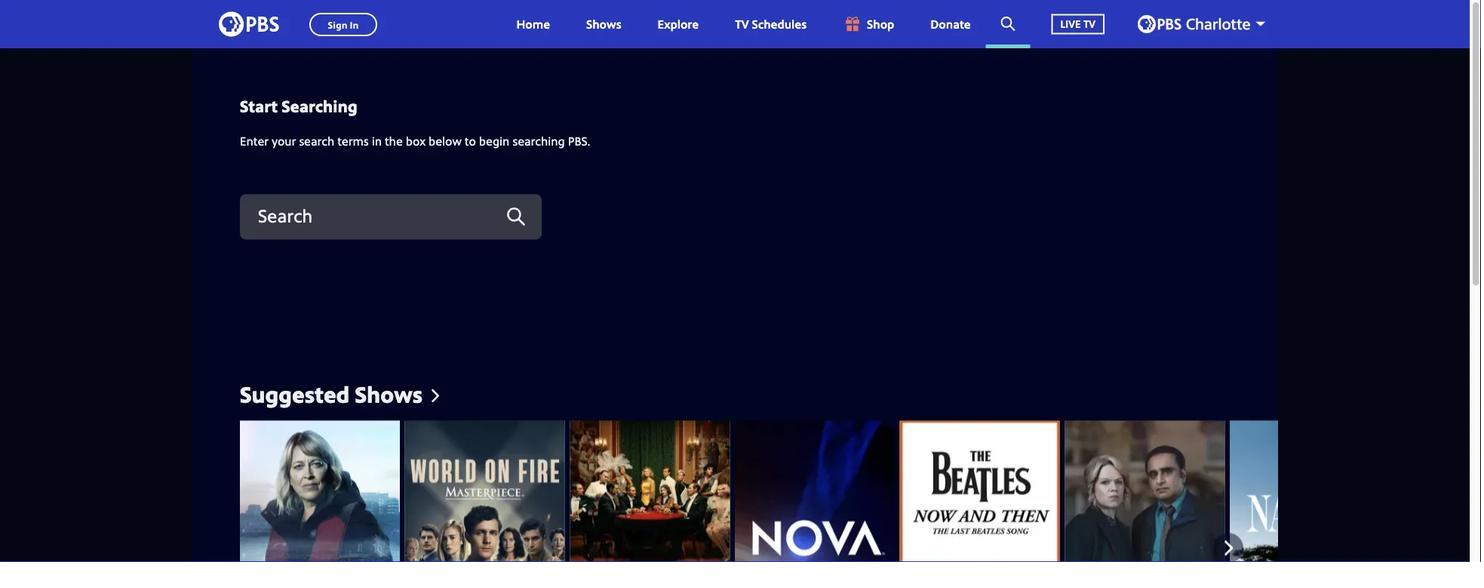 Task type: vqa. For each thing, say whether or not it's contained in the screenshot.
Annika image
yes



Task type: describe. For each thing, give the bounding box(es) containing it.
search
[[299, 133, 335, 149]]

search image
[[1001, 17, 1016, 31]]

next slide image
[[1217, 533, 1240, 562]]

0 vertical spatial shows
[[586, 16, 622, 32]]

searching
[[513, 133, 565, 149]]

0 horizontal spatial tv
[[735, 16, 749, 32]]

0 horizontal spatial shows
[[355, 379, 423, 409]]

tv schedules link
[[720, 0, 822, 48]]

Search search field
[[240, 194, 542, 240]]

your
[[272, 133, 296, 149]]

to
[[465, 133, 476, 149]]

suggested
[[240, 379, 350, 409]]

nova image
[[735, 421, 895, 562]]

in
[[372, 133, 382, 149]]

pbs charlotte image
[[1138, 15, 1251, 33]]

explore
[[658, 16, 699, 32]]

unforgotten image
[[1065, 421, 1225, 562]]

below
[[429, 133, 462, 149]]

pbs image
[[219, 7, 279, 41]]

begin
[[479, 133, 510, 149]]

shop link
[[828, 0, 910, 48]]

shop
[[867, 16, 895, 32]]



Task type: locate. For each thing, give the bounding box(es) containing it.
1 vertical spatial shows
[[355, 379, 423, 409]]

nature image
[[1230, 421, 1390, 562]]

terms
[[338, 133, 369, 149]]

now and then – the last beatles song (short film) image
[[900, 421, 1060, 562]]

live tv link
[[1037, 0, 1120, 48]]

hotel portofino image
[[570, 421, 730, 562]]

suggested shows
[[240, 379, 423, 409]]

tv left schedules
[[735, 16, 749, 32]]

enter your search terms in the box below to begin searching pbs.
[[240, 133, 591, 149]]

searching
[[282, 94, 358, 117]]

home
[[517, 16, 550, 32]]

explore link
[[643, 0, 714, 48]]

world on fire image
[[405, 421, 565, 562]]

tv right live
[[1084, 17, 1096, 31]]

tv schedules
[[735, 16, 807, 32]]

donate link
[[916, 0, 986, 48]]

suggested shows link
[[240, 379, 439, 409]]

start searching
[[240, 94, 358, 117]]

box
[[406, 133, 426, 149]]

donate
[[931, 16, 971, 32]]

1 horizontal spatial tv
[[1084, 17, 1096, 31]]

shows link
[[571, 0, 637, 48]]

1 horizontal spatial shows
[[586, 16, 622, 32]]

shows
[[586, 16, 622, 32], [355, 379, 423, 409]]

home link
[[501, 0, 565, 48]]

the
[[385, 133, 403, 149]]

annika image
[[240, 421, 400, 562]]

start
[[240, 94, 278, 117]]

schedules
[[752, 16, 807, 32]]

tv
[[735, 16, 749, 32], [1084, 17, 1096, 31]]

enter
[[240, 133, 269, 149]]

pbs.
[[568, 133, 591, 149]]

live tv
[[1061, 17, 1096, 31]]

live
[[1061, 17, 1081, 31]]



